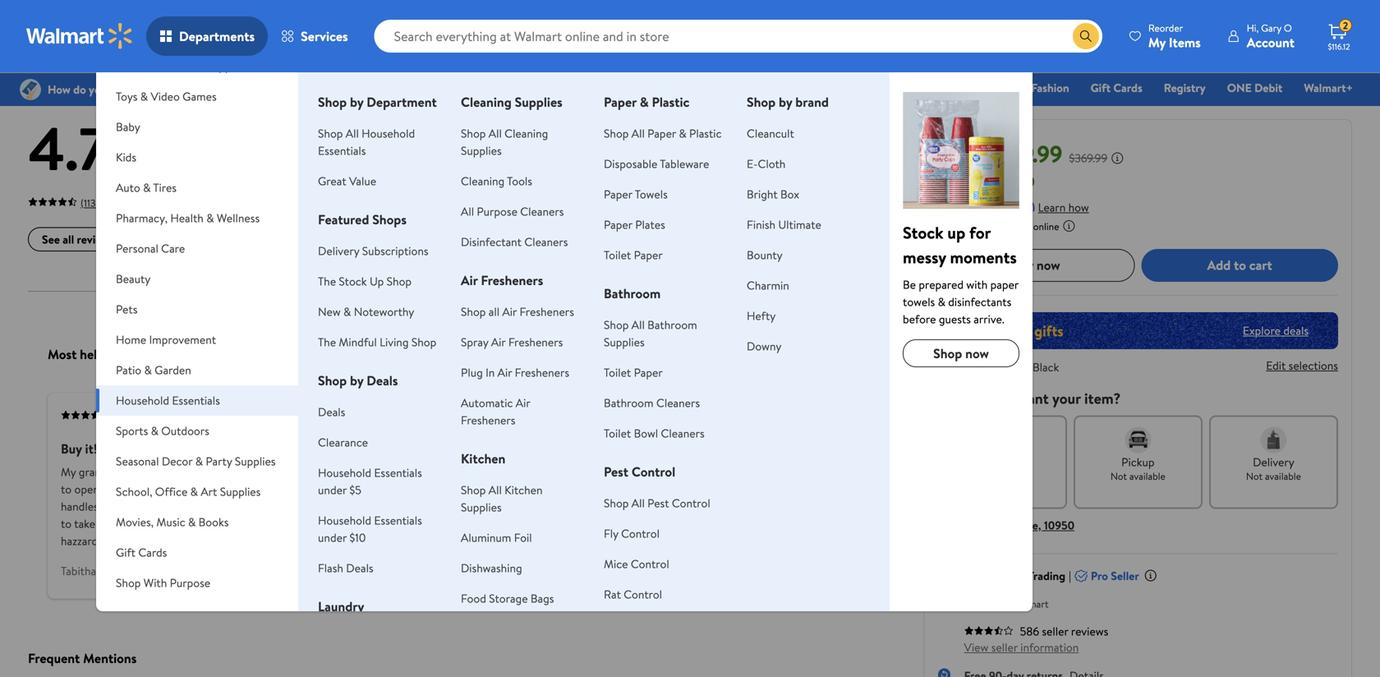 Task type: vqa. For each thing, say whether or not it's contained in the screenshot.
2nd 'VERIFIED' from right
yes



Task type: describe. For each thing, give the bounding box(es) containing it.
fresheners up "spray air fresheners"
[[520, 304, 574, 320]]

seller
[[1111, 568, 1139, 584]]

hefty link
[[747, 308, 776, 324]]

to left the be
[[619, 516, 630, 532]]

aluminum
[[461, 530, 511, 546]]

cloth
[[758, 156, 786, 172]]

2 shipping from the left
[[503, 9, 539, 23]]

rat control
[[604, 586, 662, 602]]

sports & outdoors
[[116, 423, 209, 439]]

take
[[74, 516, 95, 532]]

2 toilet paper link from the top
[[604, 364, 663, 380]]

brand
[[796, 93, 829, 111]]

grocery
[[536, 80, 576, 96]]

cleaners down tools
[[520, 203, 564, 219]]

see
[[158, 499, 175, 515]]

air down disinfectant
[[461, 271, 478, 289]]

disappointed.
[[696, 499, 761, 515]]

out inside fun truck but not well built my 2 year old absolutely loved this chevy truck! he drove every chance he had for a whole month! then the drive motor on the wheels went out and he was so disappointed.  i started researching and that seems to be a common problem with it so we decided to return.
[[606, 499, 623, 515]]

household for household essentials
[[116, 392, 169, 408]]

to left open
[[61, 481, 72, 497]]

common
[[656, 516, 700, 532]]

most helpful positive review
[[48, 345, 208, 363]]

progress bar for 974
[[524, 126, 873, 129]]

all for bathroom
[[632, 317, 645, 333]]

stars for 3 stars
[[480, 155, 504, 171]]

cleaners up toilet bowl cleaners link
[[656, 395, 700, 411]]

see all reviews link
[[28, 227, 128, 251]]

o
[[1284, 21, 1292, 35]]

selections
[[1289, 357, 1338, 373]]

control for rat control
[[624, 586, 662, 602]]

2 are from the left
[[223, 499, 238, 515]]

the stock up shop
[[318, 273, 412, 289]]

laundry
[[318, 597, 364, 615]]

truck!
[[748, 464, 778, 480]]

household for household essentials under $5
[[318, 465, 371, 481]]

buy it!!!! my grandson loves it!!!! the only thing wrong with it is the handles to open the door. my grandson can't get in and out of it. they handles are hard to see and they are insane awkward place. we had to take one of the windows off so he could get in it duke's of hazzard style! lol other than that it runs great and look!!!!!
[[61, 440, 389, 549]]

baby button
[[96, 112, 298, 142]]

registry
[[1164, 80, 1206, 96]]

progress bar for 21
[[524, 180, 873, 184]]

shop for shop by department
[[318, 93, 347, 111]]

search icon image
[[1080, 30, 1093, 43]]

auto & tires button
[[96, 173, 298, 203]]

available for delivery
[[1265, 469, 1301, 483]]

paper down negative
[[634, 364, 663, 380]]

paper up disposable tableware
[[648, 125, 676, 141]]

negative
[[604, 345, 653, 363]]

0 horizontal spatial 5
[[169, 107, 201, 189]]

open
[[74, 481, 99, 497]]

most for most helpful negative review
[[529, 345, 558, 363]]

can't
[[216, 481, 240, 497]]

had inside fun truck but not well built my 2 year old absolutely loved this chevy truck! he drove every chance he had for a whole month! then the drive motor on the wheels went out and he was so disappointed.  i started researching and that seems to be a common problem with it so we decided to return.
[[595, 481, 613, 497]]

stars for 2 stars
[[480, 174, 504, 190]]

to left take
[[61, 516, 72, 532]]

well
[[645, 440, 668, 458]]

shop for shop all paper & plastic
[[604, 125, 629, 141]]

intent image for delivery image
[[1261, 427, 1287, 453]]

stock inside stock up for messy moments be prepared with paper towels & disinfectants before guests arrive.
[[903, 221, 944, 244]]

tableware
[[660, 156, 709, 172]]

to down researching
[[853, 516, 864, 532]]

1 vertical spatial in
[[293, 516, 302, 532]]

shop for shop all kitchen supplies
[[461, 482, 486, 498]]

in
[[486, 364, 495, 380]]

1 vertical spatial it!!!!
[[155, 464, 176, 480]]

helpful for negative
[[561, 345, 601, 363]]

pharmacy, health & wellness
[[116, 210, 260, 226]]

departments
[[179, 27, 255, 45]]

one debit link
[[1220, 79, 1290, 97]]

foil
[[514, 530, 532, 546]]

supplies right party
[[235, 453, 276, 469]]

(1136 reviews)
[[81, 196, 139, 210]]

view seller information
[[964, 639, 1079, 655]]

before
[[903, 311, 936, 327]]

Search search field
[[374, 20, 1103, 53]]

air up "spray air fresheners"
[[502, 304, 517, 320]]

to inside button
[[1234, 256, 1246, 274]]

my up open
[[61, 464, 76, 480]]

deals link for clearance
[[318, 404, 345, 420]]

reorder my items
[[1149, 21, 1201, 51]]

and up awkward
[[274, 481, 291, 497]]

gift for the gift finder 'link' on the top of page
[[660, 80, 680, 96]]

0 vertical spatial plastic
[[652, 93, 690, 111]]

fresheners down 'spray air fresheners' link
[[515, 364, 569, 380]]

shop all household essentials
[[318, 125, 415, 159]]

by for brand
[[779, 93, 792, 111]]

bounty
[[747, 247, 783, 263]]

1 purchase from the left
[[153, 408, 192, 422]]

featured shops
[[318, 210, 407, 228]]

plug
[[461, 364, 483, 380]]

2 for 2
[[1343, 19, 1349, 33]]

aluminum foil link
[[461, 530, 532, 546]]

3 stars
[[471, 155, 504, 171]]

subscriptions
[[362, 243, 429, 259]]

my inside fun truck but not well built my 2 year old absolutely loved this chevy truck! he drove every chance he had for a whole month! then the drive motor on the wheels went out and he was so disappointed.  i started researching and that seems to be a common problem with it so we decided to return.
[[542, 464, 557, 480]]

automatic air fresheners link
[[461, 395, 530, 428]]

of right the one
[[120, 516, 130, 532]]

$116.12
[[1328, 41, 1350, 52]]

decided
[[811, 516, 850, 532]]

of inside 4.7 out of 5
[[146, 149, 164, 177]]

food storage bags
[[461, 590, 554, 606]]

gift cards for gift cards link
[[1091, 80, 1143, 96]]

1 verified purchase from the left
[[117, 408, 192, 422]]

seasonal decor & party supplies
[[116, 453, 276, 469]]

1 vertical spatial get
[[274, 516, 290, 532]]

appliances
[[211, 58, 265, 74]]

under for household essentials under $10
[[318, 530, 347, 546]]

off
[[197, 516, 212, 532]]

control for pest control
[[632, 463, 676, 481]]

gift for gift cards link
[[1091, 80, 1111, 96]]

bathroom cleaners
[[604, 395, 700, 411]]

helpful for positive
[[80, 345, 120, 363]]

care
[[161, 240, 185, 256]]

shop right up
[[387, 273, 412, 289]]

1 horizontal spatial grandson
[[167, 481, 213, 497]]

downy link
[[747, 338, 782, 354]]

outdoors
[[161, 423, 209, 439]]

0 vertical spatial grandson
[[79, 464, 125, 480]]

it.
[[327, 481, 337, 497]]

the mindful living shop link
[[318, 334, 437, 350]]

2 day from the left
[[486, 9, 501, 23]]

0 vertical spatial a
[[179, 231, 185, 247]]

the right then
[[739, 481, 755, 497]]

place.
[[321, 499, 349, 515]]

air inside automatic air fresheners
[[516, 395, 530, 411]]

1
[[471, 192, 475, 208]]

windows
[[152, 516, 194, 532]]

cleaning for cleaning tools
[[461, 173, 505, 189]]

buy now button
[[938, 249, 1135, 282]]

plug in air fresheners link
[[461, 364, 569, 380]]

up to sixty percent off deals. shop now. image
[[938, 312, 1338, 349]]

toy shop
[[914, 80, 958, 96]]

stars for 4 stars
[[481, 137, 504, 153]]

progress bar for 39
[[524, 162, 873, 165]]

it left is
[[309, 464, 316, 480]]

toilet paper for first the toilet paper link from the top
[[604, 247, 663, 263]]

paper up shop all paper & plastic link
[[604, 93, 637, 111]]

bathroom for bathroom cleaners
[[604, 395, 654, 411]]

i
[[764, 499, 767, 515]]

and right "see"
[[177, 499, 195, 515]]

lol
[[130, 533, 145, 549]]

all for shop
[[489, 304, 500, 320]]

information
[[1021, 639, 1079, 655]]

essentials for household essentials
[[172, 392, 220, 408]]

electronics
[[837, 80, 892, 96]]

downy
[[747, 338, 782, 354]]

shop by brand
[[747, 93, 829, 111]]

the right is
[[329, 464, 345, 480]]

one
[[1227, 80, 1252, 96]]

drive
[[758, 481, 783, 497]]

write a review link
[[135, 227, 234, 251]]

write a review
[[149, 231, 220, 247]]

control up common
[[672, 495, 710, 511]]

available for pickup
[[1130, 469, 1166, 483]]

essentials for household essentials under $5
[[374, 465, 422, 481]]

dec
[[1005, 469, 1022, 483]]

mice
[[604, 556, 628, 572]]

1 horizontal spatial pest
[[648, 495, 669, 511]]

charmin
[[747, 277, 789, 293]]

shop right "living"
[[412, 334, 437, 350]]

1 horizontal spatial purpose
[[477, 203, 518, 219]]

with inside buy it!!!! my grandson loves it!!!! the only thing wrong with it is the handles to open the door. my grandson can't get in and out of it. they handles are hard to see and they are insane awkward place. we had to take one of the windows off so he could get in it duke's of hazzard style! lol other than that it runs great and look!!!!!
[[285, 464, 306, 480]]

motor
[[786, 481, 817, 497]]

shop for shop all household essentials
[[318, 125, 343, 141]]

0 horizontal spatial pest
[[604, 463, 629, 481]]

to left "see"
[[144, 499, 155, 515]]

my up "see"
[[149, 481, 165, 497]]

all left star
[[461, 203, 474, 219]]

look!!!!!
[[309, 533, 347, 549]]

toilet paper for 1st the toilet paper link from the bottom of the page
[[604, 364, 663, 380]]

1 horizontal spatial so
[[682, 499, 693, 515]]

rongtrading
[[1003, 568, 1066, 584]]

supplies inside shop all kitchen supplies
[[461, 499, 502, 515]]

out inside buy it!!!! my grandson loves it!!!! the only thing wrong with it is the handles to open the door. my grandson can't get in and out of it. they handles are hard to see and they are insane awkward place. we had to take one of the windows off so he could get in it duke's of hazzard style! lol other than that it runs great and look!!!!!
[[294, 481, 311, 497]]

paper towels
[[604, 186, 668, 202]]

all for cleaning supplies
[[489, 125, 502, 141]]

1 toilet paper link from the top
[[604, 247, 663, 263]]

3.4249 stars out of 5, based on 586 seller reviews element
[[964, 625, 1014, 635]]

& inside stock up for messy moments be prepared with paper towels & disinfectants before guests arrive.
[[938, 294, 946, 310]]

kitchen inside shop all kitchen supplies
[[505, 482, 543, 498]]

1 3+ from the left
[[254, 9, 265, 23]]

5 stars
[[471, 119, 504, 135]]

the right 'on'
[[834, 481, 851, 497]]

2 verified purchase from the left
[[598, 408, 673, 422]]

the up lol
[[133, 516, 149, 532]]

duke's
[[315, 516, 345, 532]]

2 product group from the left
[[689, 0, 885, 33]]

1 3+ day shipping from the left
[[254, 9, 320, 23]]

the inside buy it!!!! my grandson loves it!!!! the only thing wrong with it is the handles to open the door. my grandson can't get in and out of it. they handles are hard to see and they are insane awkward place. we had to take one of the windows off so he could get in it duke's of hazzard style! lol other than that it runs great and look!!!!!
[[178, 464, 196, 480]]

paper down plates
[[634, 247, 663, 263]]

shop for shop now
[[934, 344, 962, 362]]

of left 'it.'
[[314, 481, 324, 497]]

0 vertical spatial reviews
[[117, 61, 181, 88]]

new & noteworthy link
[[318, 304, 414, 320]]

cart
[[1250, 256, 1273, 274]]

fashion link
[[1024, 79, 1077, 97]]

shop for shop all cleaning supplies
[[461, 125, 486, 141]]

the for the stock up shop
[[318, 273, 336, 289]]

0 vertical spatial 21
[[881, 174, 891, 190]]

essentials inside shop all household essentials
[[318, 143, 366, 159]]

items
[[1169, 33, 1201, 51]]

essentials for household essentials under $10
[[374, 512, 422, 528]]

great value
[[318, 173, 376, 189]]

cleancult
[[747, 125, 794, 141]]

out inside 4.7 out of 5
[[112, 149, 141, 177]]

we
[[794, 516, 808, 532]]

2 3+ day shipping from the left
[[473, 9, 539, 23]]

arrives
[[972, 469, 1002, 483]]

they
[[339, 481, 362, 497]]

household essentials image
[[903, 92, 1020, 209]]

1 vertical spatial a
[[633, 481, 638, 497]]

0 vertical spatial handles
[[348, 464, 386, 480]]

party
[[206, 453, 232, 469]]

fulfilled by walmart
[[964, 597, 1049, 611]]

do
[[971, 388, 987, 409]]

furniture
[[152, 58, 198, 74]]

supplies down thing
[[220, 484, 261, 500]]

paper left plates
[[604, 217, 633, 233]]

(1136
[[81, 196, 101, 210]]

it down awkward
[[305, 516, 312, 532]]

deals up 5 stars
[[487, 80, 515, 96]]

0 horizontal spatial stock
[[339, 273, 367, 289]]

gift for gift cards dropdown button
[[116, 544, 136, 560]]

gift cards button
[[96, 537, 298, 568]]

of down we
[[348, 516, 358, 532]]

seller for 586
[[1042, 623, 1069, 639]]



Task type: locate. For each thing, give the bounding box(es) containing it.
handles up $5
[[348, 464, 386, 480]]

now
[[938, 138, 984, 170]]

now for buy now
[[1037, 256, 1061, 274]]

by up shop all household essentials
[[350, 93, 364, 111]]

all inside shop all kitchen supplies
[[489, 482, 502, 498]]

purpose inside dropdown button
[[170, 575, 210, 591]]

actual color :
[[938, 359, 1004, 375]]

1 vertical spatial that
[[202, 533, 223, 549]]

reviews for see all reviews
[[77, 231, 114, 247]]

for right up
[[970, 221, 991, 244]]

services button
[[268, 16, 361, 56]]

1 vertical spatial cards
[[138, 544, 167, 560]]

not down intent image for delivery
[[1246, 469, 1263, 483]]

walmart image
[[26, 23, 133, 49]]

all right the see
[[63, 231, 74, 247]]

loves
[[127, 464, 153, 480]]

shop for shop all bathroom supplies
[[604, 317, 629, 333]]

get
[[242, 481, 259, 497], [274, 516, 290, 532]]

1 horizontal spatial delivery
[[1253, 454, 1295, 470]]

1 horizontal spatial day
[[486, 9, 501, 23]]

0 horizontal spatial verified purchase
[[117, 408, 192, 422]]

0 horizontal spatial cards
[[138, 544, 167, 560]]

delivery subscriptions link
[[318, 243, 429, 259]]

purchase up sports & outdoors
[[153, 408, 192, 422]]

had inside buy it!!!! my grandson loves it!!!! the only thing wrong with it is the handles to open the door. my grandson can't get in and out of it. they handles are hard to see and they are insane awkward place. we had to take one of the windows off so he could get in it duke's of hazzard style! lol other than that it runs great and look!!!!!
[[371, 499, 389, 515]]

2 progress bar from the top
[[524, 162, 873, 165]]

0 horizontal spatial all
[[63, 231, 74, 247]]

1 toilet from the top
[[604, 247, 631, 263]]

most left patio
[[48, 345, 77, 363]]

fun truck but not well built my 2 year old absolutely loved this chevy truck! he drove every chance he had for a whole month! then the drive motor on the wheels went out and he was so disappointed.  i started researching and that seems to be a common problem with it so we decided to return.
[[542, 440, 866, 549]]

0 horizontal spatial 3+ day shipping
[[254, 9, 320, 23]]

supplies inside shop all bathroom supplies
[[604, 334, 645, 350]]

shop left with
[[116, 575, 141, 591]]

cards for gift cards dropdown button
[[138, 544, 167, 560]]

stars for 5 stars
[[480, 119, 504, 135]]

cards inside dropdown button
[[138, 544, 167, 560]]

2 horizontal spatial gift
[[1091, 80, 1111, 96]]

0 horizontal spatial reviews
[[77, 231, 114, 247]]

1 vertical spatial out
[[294, 481, 311, 497]]

1 vertical spatial deals link
[[318, 404, 345, 420]]

21 down 39
[[881, 174, 891, 190]]

2 down 3
[[471, 174, 477, 190]]

all for shop by department
[[346, 125, 359, 141]]

0 horizontal spatial a
[[179, 231, 185, 247]]

delivery inside delivery not available
[[1253, 454, 1295, 470]]

by for department
[[350, 93, 364, 111]]

all for see
[[63, 231, 74, 247]]

by right fulfilled
[[1001, 597, 1011, 611]]

1 toilet paper from the top
[[604, 247, 663, 263]]

2 helpful from the left
[[561, 345, 601, 363]]

21 inside button
[[1025, 469, 1033, 483]]

gift cards down movies,
[[116, 544, 167, 560]]

shop inside shop all kitchen supplies
[[461, 482, 486, 498]]

1 horizontal spatial shipping
[[503, 9, 539, 23]]

0 horizontal spatial for
[[615, 481, 630, 497]]

2 not from the left
[[1246, 469, 1263, 483]]

shop inside shop all bathroom supplies
[[604, 317, 629, 333]]

cleaners down all purpose cleaners
[[524, 234, 568, 250]]

2 3+ from the left
[[473, 9, 484, 23]]

and right great on the bottom left of page
[[288, 533, 306, 549]]

review for most helpful positive review
[[171, 345, 208, 363]]

gift cards
[[1091, 80, 1143, 96], [116, 544, 167, 560]]

available down intent image for pickup
[[1130, 469, 1166, 483]]

buy inside buy now button
[[1013, 256, 1034, 274]]

1 vertical spatial stock
[[339, 273, 367, 289]]

1 verified from the left
[[117, 408, 151, 422]]

2 vertical spatial the
[[178, 464, 196, 480]]

so right "was"
[[682, 499, 693, 515]]

not down intent image for pickup
[[1111, 469, 1127, 483]]

gift left finder
[[660, 80, 680, 96]]

household for household essentials under $10
[[318, 512, 371, 528]]

so
[[682, 499, 693, 515], [215, 516, 226, 532], [780, 516, 792, 532]]

pickup not available
[[1111, 454, 1166, 483]]

deals up clearance
[[318, 404, 345, 420]]

1 horizontal spatial 5
[[471, 119, 477, 135]]

gift down movies,
[[116, 544, 136, 560]]

toilet for toilet bowl cleaners link
[[604, 425, 631, 441]]

1 are from the left
[[101, 499, 117, 515]]

1 horizontal spatial it!!!!
[[155, 464, 176, 480]]

2 horizontal spatial a
[[648, 516, 653, 532]]

1 vertical spatial gift cards
[[116, 544, 167, 560]]

0 vertical spatial had
[[595, 481, 613, 497]]

gary
[[1261, 21, 1282, 35]]

0 horizontal spatial gift cards
[[116, 544, 167, 560]]

1 available from the left
[[1130, 469, 1166, 483]]

movies, music & books button
[[96, 507, 298, 537]]

1 vertical spatial he
[[646, 499, 658, 515]]

stars right 4
[[481, 137, 504, 153]]

0 horizontal spatial get
[[242, 481, 259, 497]]

shop for shop with purpose
[[116, 575, 141, 591]]

1 vertical spatial bathroom
[[648, 317, 697, 333]]

started
[[770, 499, 806, 515]]

drove
[[798, 464, 826, 480]]

disinfectant cleaners
[[461, 234, 568, 250]]

1 vertical spatial plastic
[[689, 125, 722, 141]]

flash deals link
[[318, 560, 374, 576]]

control for mice control
[[631, 556, 669, 572]]

fresheners inside automatic air fresheners
[[461, 412, 516, 428]]

color
[[973, 359, 1001, 375]]

supplies up shop all cleaning supplies link
[[515, 93, 563, 111]]

1 vertical spatial grandson
[[167, 481, 213, 497]]

toy
[[914, 80, 930, 96]]

household up $10
[[318, 512, 371, 528]]

shop up great
[[318, 125, 343, 141]]

0 horizontal spatial home
[[116, 332, 146, 348]]

supplies down 5 stars
[[461, 143, 502, 159]]

bathroom inside shop all bathroom supplies
[[648, 317, 697, 333]]

shop for shop by deals
[[318, 371, 347, 389]]

5
[[169, 107, 201, 189], [471, 119, 477, 135]]

buy up open
[[61, 440, 82, 458]]

finish ultimate link
[[747, 217, 822, 233]]

all inside the shop all cleaning supplies
[[489, 125, 502, 141]]

he up runs
[[229, 516, 241, 532]]

buy inside buy it!!!! my grandson loves it!!!! the only thing wrong with it is the handles to open the door. my grandson can't get in and out of it. they handles are hard to see and they are insane awkward place. we had to take one of the windows off so he could get in it duke's of hazzard style! lol other than that it runs great and look!!!!!
[[61, 440, 82, 458]]

household inside 'household essentials under $5'
[[318, 465, 371, 481]]

the for the mindful living shop
[[318, 334, 336, 350]]

featured
[[318, 210, 369, 228]]

1 vertical spatial had
[[371, 499, 389, 515]]

spray air fresheners link
[[461, 334, 563, 350]]

with left is
[[285, 464, 306, 480]]

cleaning inside the shop all cleaning supplies
[[505, 125, 548, 141]]

1 horizontal spatial are
[[223, 499, 238, 515]]

0 vertical spatial purpose
[[477, 203, 518, 219]]

1 vertical spatial toilet paper
[[604, 364, 663, 380]]

most for most helpful positive review
[[48, 345, 77, 363]]

had right we
[[371, 499, 389, 515]]

stock left up
[[339, 273, 367, 289]]

1 helpful from the left
[[80, 345, 120, 363]]

toilet paper down negative
[[604, 364, 663, 380]]

was
[[661, 499, 679, 515]]

0 horizontal spatial in
[[262, 481, 271, 497]]

now inside button
[[1037, 256, 1061, 274]]

0 horizontal spatial delivery
[[318, 243, 359, 259]]

and up return.
[[542, 516, 560, 532]]

stars right 3
[[480, 155, 504, 171]]

toilet paper link
[[604, 247, 663, 263], [604, 364, 663, 380]]

delivery down intent image for delivery
[[1253, 454, 1295, 470]]

deals right "flash"
[[346, 560, 374, 576]]

actual
[[938, 359, 970, 375]]

1 horizontal spatial he
[[580, 481, 592, 497]]

intent image for pickup image
[[1125, 427, 1151, 453]]

0 vertical spatial bathroom
[[604, 284, 661, 302]]

2 left year
[[560, 464, 566, 480]]

gift cards inside gift cards link
[[1091, 80, 1143, 96]]

household inside household essentials under $10
[[318, 512, 371, 528]]

only
[[199, 464, 220, 480]]

shop down "mindful"
[[318, 371, 347, 389]]

air right 'in'
[[498, 364, 512, 380]]

of up 'auto & tires'
[[146, 149, 164, 177]]

control right mice
[[631, 556, 669, 572]]

shop all household essentials link
[[318, 125, 415, 159]]

2 verified from the left
[[598, 408, 632, 422]]

hi,
[[1247, 21, 1259, 35]]

pest up common
[[648, 495, 669, 511]]

to
[[1234, 256, 1246, 274], [61, 481, 72, 497], [144, 499, 155, 515], [61, 516, 72, 532], [619, 516, 630, 532], [853, 516, 864, 532]]

1 vertical spatial buy
[[61, 440, 82, 458]]

0 vertical spatial the
[[318, 273, 336, 289]]

2 stars
[[471, 174, 504, 190]]

walmart+ link
[[1297, 79, 1361, 97]]

art
[[201, 484, 217, 500]]

control for fly control
[[621, 525, 660, 541]]

0 horizontal spatial he
[[229, 516, 241, 532]]

2 horizontal spatial reviews
[[1071, 623, 1109, 639]]

3+ day shipping
[[254, 9, 320, 23], [473, 9, 539, 23]]

with inside fun truck but not well built my 2 year old absolutely loved this chevy truck! he drove every chance he had for a whole month! then the drive motor on the wheels went out and he was so disappointed.  i started researching and that seems to be a common problem with it so we decided to return.
[[747, 516, 768, 532]]

1 horizontal spatial verified purchase
[[598, 408, 673, 422]]

cleaners
[[520, 203, 564, 219], [524, 234, 568, 250], [656, 395, 700, 411], [661, 425, 705, 441]]

with down i
[[747, 516, 768, 532]]

shop down guests at right top
[[934, 344, 962, 362]]

essentials inside 'household essentials under $5'
[[374, 465, 422, 481]]

stock up for messy moments be prepared with paper towels & disinfectants before guests arrive.
[[903, 221, 1019, 327]]

not for pickup
[[1111, 469, 1127, 483]]

1 horizontal spatial 2
[[560, 464, 566, 480]]

review for most helpful negative review
[[657, 345, 694, 363]]

control up whole
[[632, 463, 676, 481]]

patio & garden button
[[96, 355, 298, 385]]

1 vertical spatial under
[[318, 530, 347, 546]]

4.7 out of 5
[[28, 107, 201, 189]]

product group
[[31, 0, 227, 33], [689, 0, 885, 33]]

to left cart
[[1234, 256, 1246, 274]]

gift cards inside gift cards dropdown button
[[116, 544, 167, 560]]

fresheners up the shop all air fresheners link
[[481, 271, 543, 289]]

get up insane
[[242, 481, 259, 497]]

toilet paper link down negative
[[604, 364, 663, 380]]

verified up but
[[598, 408, 632, 422]]

gift inside 'link'
[[660, 80, 680, 96]]

0 horizontal spatial helpful
[[80, 345, 120, 363]]

shop for shop by brand
[[747, 93, 776, 111]]

4 stars
[[471, 137, 504, 153]]

seller for view
[[992, 639, 1018, 655]]

by for deals
[[350, 371, 364, 389]]

0 horizontal spatial now
[[966, 344, 989, 362]]

kids button
[[96, 142, 298, 173]]

buy for buy it!!!! my grandson loves it!!!! the only thing wrong with it is the handles to open the door. my grandson can't get in and out of it. they handles are hard to see and they are insane awkward place. we had to take one of the windows off so he could get in it duke's of hazzard style! lol other than that it runs great and look!!!!!
[[61, 440, 82, 458]]

0 vertical spatial kitchen
[[461, 449, 506, 468]]

the up school, office & art supplies on the left bottom of page
[[178, 464, 196, 480]]

bathroom for bathroom
[[604, 284, 661, 302]]

2 horizontal spatial so
[[780, 516, 792, 532]]

0 vertical spatial all
[[63, 231, 74, 247]]

it inside fun truck but not well built my 2 year old absolutely loved this chevy truck! he drove every chance he had for a whole month! then the drive motor on the wheels went out and he was so disappointed.  i started researching and that seems to be a common problem with it so we decided to return.
[[771, 516, 778, 532]]

1 product group from the left
[[31, 0, 227, 33]]

under inside household essentials under $10
[[318, 530, 347, 546]]

2 vertical spatial 2
[[560, 464, 566, 480]]

1 vertical spatial toilet
[[604, 364, 631, 380]]

toilet for 1st the toilet paper link from the bottom of the page
[[604, 364, 631, 380]]

0 vertical spatial toilet paper
[[604, 247, 663, 263]]

0 vertical spatial delivery
[[318, 243, 359, 259]]

& inside dropdown button
[[140, 88, 148, 104]]

0 horizontal spatial 3+
[[254, 9, 265, 23]]

learn more about strikethrough prices image
[[1111, 151, 1124, 165]]

2 vertical spatial cleaning
[[461, 173, 505, 189]]

all
[[63, 231, 74, 247], [489, 304, 500, 320]]

kitchen up 'shop all kitchen supplies' link at the left of the page
[[461, 449, 506, 468]]

1 vertical spatial purpose
[[170, 575, 210, 591]]

shop inside the shop all cleaning supplies
[[461, 125, 486, 141]]

1 horizontal spatial most
[[529, 345, 558, 363]]

it left runs
[[225, 533, 232, 549]]

0 horizontal spatial 2
[[471, 174, 477, 190]]

one debit
[[1227, 80, 1283, 96]]

household essentials button
[[96, 385, 298, 416]]

kids
[[116, 149, 136, 165]]

write
[[149, 231, 176, 247]]

by
[[350, 93, 364, 111], [779, 93, 792, 111], [350, 371, 364, 389], [1001, 597, 1011, 611]]

deals down "the mindful living shop"
[[367, 371, 398, 389]]

frequent mentions
[[28, 649, 137, 667]]

available inside delivery not available
[[1265, 469, 1301, 483]]

paper towels link
[[604, 186, 668, 202]]

that inside fun truck but not well built my 2 year old absolutely loved this chevy truck! he drove every chance he had for a whole month! then the drive motor on the wheels went out and he was so disappointed.  i started researching and that seems to be a common problem with it so we decided to return.
[[562, 516, 583, 532]]

1 not from the left
[[1111, 469, 1127, 483]]

1 most from the left
[[48, 345, 77, 363]]

under left $10
[[318, 530, 347, 546]]

Walmart Site-Wide search field
[[374, 20, 1103, 53]]

toilet down paper plates
[[604, 247, 631, 263]]

2 purchase from the left
[[634, 408, 673, 422]]

all inside shop all bathroom supplies
[[632, 317, 645, 333]]

supplies up aluminum
[[461, 499, 502, 515]]

0 horizontal spatial shipping
[[284, 9, 320, 23]]

household up they
[[318, 465, 371, 481]]

vs
[[456, 392, 476, 415]]

shop inside shop all household essentials
[[318, 125, 343, 141]]

the right open
[[102, 481, 119, 497]]

0 vertical spatial under
[[318, 482, 347, 498]]

1 shipping from the left
[[284, 9, 320, 23]]

arrives dec 21
[[972, 469, 1033, 483]]

2 available from the left
[[1265, 469, 1301, 483]]

home link
[[972, 79, 1017, 97]]

essentials inside household essentials under $10
[[374, 512, 422, 528]]

buy up paper
[[1013, 256, 1034, 274]]

in down awkward
[[293, 516, 302, 532]]

toilet for first the toilet paper link from the top
[[604, 247, 631, 263]]

the
[[329, 464, 345, 480], [102, 481, 119, 497], [739, 481, 755, 497], [834, 481, 851, 497], [133, 516, 149, 532]]

home for home
[[980, 80, 1010, 96]]

toilet down most helpful negative review
[[604, 364, 631, 380]]

home for home improvement
[[116, 332, 146, 348]]

0 horizontal spatial that
[[202, 533, 223, 549]]

2 under from the top
[[318, 530, 347, 546]]

1 vertical spatial handles
[[61, 499, 98, 515]]

shop up most helpful negative review
[[604, 317, 629, 333]]

cleaners right bowl
[[661, 425, 705, 441]]

sports
[[116, 423, 148, 439]]

disposable tableware
[[604, 156, 709, 172]]

0 horizontal spatial handles
[[61, 499, 98, 515]]

cleaning for cleaning supplies
[[461, 93, 512, 111]]

now for shop now
[[966, 344, 989, 362]]

chance
[[542, 481, 577, 497]]

0 vertical spatial in
[[262, 481, 271, 497]]

available inside pickup not available
[[1130, 469, 1166, 483]]

delivery for subscriptions
[[318, 243, 359, 259]]

all for pest control
[[632, 495, 645, 511]]

old
[[593, 464, 608, 480]]

health
[[170, 210, 204, 226]]

1 horizontal spatial get
[[274, 516, 290, 532]]

the
[[318, 273, 336, 289], [318, 334, 336, 350], [178, 464, 196, 480]]

2 vertical spatial bathroom
[[604, 395, 654, 411]]

disposable tableware link
[[604, 156, 709, 172]]

air right spray
[[491, 334, 506, 350]]

the up new
[[318, 273, 336, 289]]

fly control
[[604, 525, 660, 541]]

|
[[1069, 568, 1071, 584]]

delivery for not
[[1253, 454, 1295, 470]]

3 progress bar from the top
[[524, 180, 873, 184]]

rat control link
[[604, 586, 662, 602]]

my inside reorder my items
[[1149, 33, 1166, 51]]

1 vertical spatial cleaning
[[505, 125, 548, 141]]

0 horizontal spatial are
[[101, 499, 117, 515]]

air
[[461, 271, 478, 289], [502, 304, 517, 320], [491, 334, 506, 350], [498, 364, 512, 380], [516, 395, 530, 411]]

1 under from the top
[[318, 482, 347, 498]]

0 vertical spatial get
[[242, 481, 259, 497]]

for down absolutely at bottom left
[[615, 481, 630, 497]]

2 most from the left
[[529, 345, 558, 363]]

paper down disposable
[[604, 186, 633, 202]]

1 progress bar from the top
[[524, 126, 873, 129]]

shop all kitchen supplies
[[461, 482, 543, 515]]

and up the be
[[625, 499, 643, 515]]

essentials inside 'dropdown button'
[[172, 392, 220, 408]]

all up the be
[[632, 495, 645, 511]]

shop inside dropdown button
[[116, 575, 141, 591]]

household essentials under $5
[[318, 465, 422, 498]]

home inside home improvement dropdown button
[[116, 332, 146, 348]]

3 toilet from the top
[[604, 425, 631, 441]]

0 vertical spatial cards
[[1114, 80, 1143, 96]]

progress bar for 47
[[524, 198, 873, 202]]

not inside delivery not available
[[1246, 469, 1263, 483]]

with inside stock up for messy moments be prepared with paper towels & disinfectants before guests arrive.
[[967, 276, 988, 293]]

delivery not available
[[1246, 454, 1301, 483]]

delivery subscriptions
[[318, 243, 429, 259]]

they
[[198, 499, 220, 515]]

that down off
[[202, 533, 223, 549]]

0 horizontal spatial not
[[1111, 469, 1127, 483]]

a
[[179, 231, 185, 247], [633, 481, 638, 497], [648, 516, 653, 532]]

1 horizontal spatial product group
[[689, 0, 885, 33]]

under inside 'household essentials under $5'
[[318, 482, 347, 498]]

under
[[318, 482, 347, 498], [318, 530, 347, 546]]

2 toilet from the top
[[604, 364, 631, 380]]

household inside shop all household essentials
[[362, 125, 415, 141]]

paper plates
[[604, 217, 665, 233]]

gift cards for gift cards dropdown button
[[116, 544, 167, 560]]

1 vertical spatial pest
[[648, 495, 669, 511]]

seems
[[585, 516, 616, 532]]

1 horizontal spatial in
[[293, 516, 302, 532]]

with up price when purchased online
[[978, 199, 999, 215]]

shop for shop all pest control
[[604, 495, 629, 511]]

grocery & essentials link
[[529, 79, 646, 97]]

0 vertical spatial toilet
[[604, 247, 631, 263]]

had
[[595, 481, 613, 497], [371, 499, 389, 515]]

4 progress bar from the top
[[524, 198, 873, 202]]

0 vertical spatial deals link
[[480, 79, 522, 97]]

shop right christmas
[[790, 80, 815, 96]]

cards for gift cards link
[[1114, 80, 1143, 96]]

the stock up shop link
[[318, 273, 412, 289]]

not inside pickup not available
[[1111, 469, 1127, 483]]

tools
[[507, 173, 532, 189]]

progress bar
[[524, 126, 873, 129], [524, 162, 873, 165], [524, 180, 873, 184], [524, 198, 873, 202]]

that inside buy it!!!! my grandson loves it!!!! the only thing wrong with it is the handles to open the door. my grandson can't get in and out of it. they handles are hard to see and they are insane awkward place. we had to take one of the windows off so he could get in it duke's of hazzard style! lol other than that it runs great and look!!!!!
[[202, 533, 223, 549]]

586 seller reviews
[[1020, 623, 1109, 639]]

helpful left negative
[[561, 345, 601, 363]]

walmart+
[[1304, 80, 1353, 96]]

1 star
[[471, 192, 496, 208]]

1 horizontal spatial now
[[1037, 256, 1061, 274]]

shop for shop all air fresheners
[[461, 304, 486, 320]]

home inside 'home' link
[[980, 80, 1010, 96]]

so inside buy it!!!! my grandson loves it!!!! the only thing wrong with it is the handles to open the door. my grandson can't get in and out of it. they handles are hard to see and they are insane awkward place. we had to take one of the windows off so he could get in it duke's of hazzard style! lol other than that it runs great and look!!!!!
[[215, 516, 226, 532]]

clearance
[[318, 434, 368, 450]]

grandson up they
[[167, 481, 213, 497]]

0 horizontal spatial most
[[48, 345, 77, 363]]

supplies inside the shop all cleaning supplies
[[461, 143, 502, 159]]

runs
[[235, 533, 257, 549]]

2 toilet paper from the top
[[604, 364, 663, 380]]

all up negative
[[632, 317, 645, 333]]

2 inside fun truck but not well built my 2 year old absolutely loved this chevy truck! he drove every chance he had for a whole month! then the drive motor on the wheels went out and he was so disappointed.  i started researching and that seems to be a common problem with it so we decided to return.
[[560, 464, 566, 480]]

shop all pest control link
[[604, 495, 710, 511]]

gift inside dropdown button
[[116, 544, 136, 560]]

3
[[471, 155, 477, 171]]

1 horizontal spatial available
[[1265, 469, 1301, 483]]

0 horizontal spatial seller
[[992, 639, 1018, 655]]

seasonal decor & party supplies button
[[96, 446, 298, 477]]

1 vertical spatial 2
[[471, 174, 477, 190]]

he inside buy it!!!! my grandson loves it!!!! the only thing wrong with it is the handles to open the door. my grandson can't get in and out of it. they handles are hard to see and they are insane awkward place. we had to take one of the windows off so he could get in it duke's of hazzard style! lol other than that it runs great and look!!!!!
[[229, 516, 241, 532]]

fresheners down shop all air fresheners
[[508, 334, 563, 350]]

2 for 2 stars
[[471, 174, 477, 190]]

cleaning up 5 stars
[[461, 93, 512, 111]]

1 horizontal spatial stock
[[903, 221, 944, 244]]

by for walmart
[[1001, 597, 1011, 611]]

it!!!! up office
[[155, 464, 176, 480]]

0 horizontal spatial grandson
[[79, 464, 125, 480]]

christmas shop link
[[729, 79, 823, 97]]

toys & video games button
[[96, 81, 298, 112]]

under for household essentials under $5
[[318, 482, 347, 498]]

household inside 'dropdown button'
[[116, 392, 169, 408]]

verified purchase up bowl
[[598, 408, 673, 422]]

awkward
[[275, 499, 318, 515]]

0 horizontal spatial had
[[371, 499, 389, 515]]

affirm image
[[1002, 198, 1035, 211]]

control right rat on the bottom of the page
[[624, 586, 662, 602]]

0 horizontal spatial purchase
[[153, 408, 192, 422]]

1 horizontal spatial all
[[489, 304, 500, 320]]

deals link for grocery & essentials
[[480, 79, 522, 97]]

all for paper & plastic
[[632, 125, 645, 141]]

debit
[[1255, 80, 1283, 96]]

0 vertical spatial it!!!!
[[85, 440, 109, 458]]

legal information image
[[1063, 219, 1076, 232]]

get up great on the bottom left of page
[[274, 516, 290, 532]]

all down shop by department on the left of page
[[346, 125, 359, 141]]

beauty button
[[96, 264, 298, 294]]

1 horizontal spatial helpful
[[561, 345, 601, 363]]

0 vertical spatial buy
[[1013, 256, 1034, 274]]

1 horizontal spatial cards
[[1114, 80, 1143, 96]]

all for kitchen
[[489, 482, 502, 498]]

my left items
[[1149, 33, 1166, 51]]

bathroom up negative
[[648, 317, 697, 333]]

1 day from the left
[[267, 9, 282, 23]]

buy for buy now
[[1013, 256, 1034, 274]]

a right the be
[[648, 516, 653, 532]]

0 vertical spatial cleaning
[[461, 93, 512, 111]]

verified purchase
[[117, 408, 192, 422], [598, 408, 673, 422]]

not for delivery
[[1246, 469, 1263, 483]]

1 horizontal spatial deals link
[[480, 79, 522, 97]]

shop right toy
[[933, 80, 958, 96]]

all inside shop all household essentials
[[346, 125, 359, 141]]

by down "mindful"
[[350, 371, 364, 389]]

reviews for 586 seller reviews
[[1071, 623, 1109, 639]]

wrong
[[251, 464, 282, 480]]

for inside fun truck but not well built my 2 year old absolutely loved this chevy truck! he drove every chance he had for a whole month! then the drive motor on the wheels went out and he was so disappointed.  i started researching and that seems to be a common problem with it so we decided to return.
[[615, 481, 630, 497]]

cards left registry
[[1114, 80, 1143, 96]]

for inside stock up for messy moments be prepared with paper towels & disinfectants before guests arrive.
[[970, 221, 991, 244]]

1 vertical spatial now
[[966, 344, 989, 362]]

verified up sports
[[117, 408, 151, 422]]



